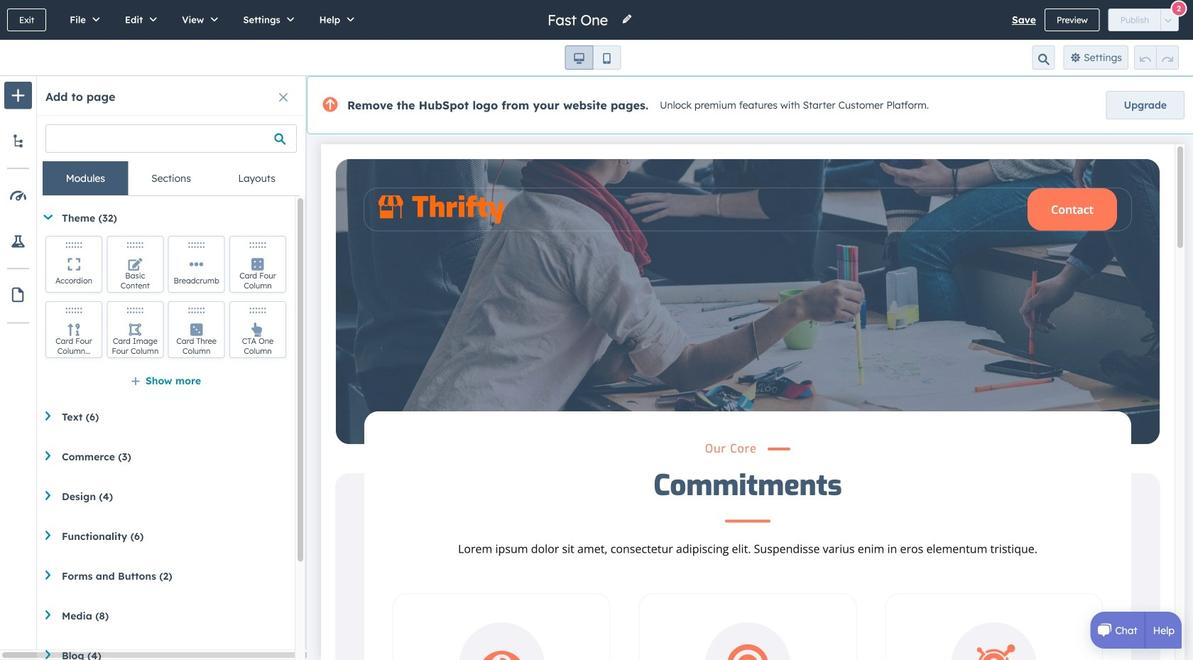 Task type: describe. For each thing, give the bounding box(es) containing it.
Search search field
[[45, 124, 297, 153]]

close image
[[279, 93, 288, 102]]



Task type: locate. For each thing, give the bounding box(es) containing it.
tab panel
[[43, 195, 300, 196]]

None field
[[546, 10, 613, 29]]

group
[[1109, 9, 1180, 31], [565, 45, 621, 70], [1135, 45, 1180, 70]]

tab list
[[43, 161, 300, 196]]



Task type: vqa. For each thing, say whether or not it's contained in the screenshot.
tab list
yes



